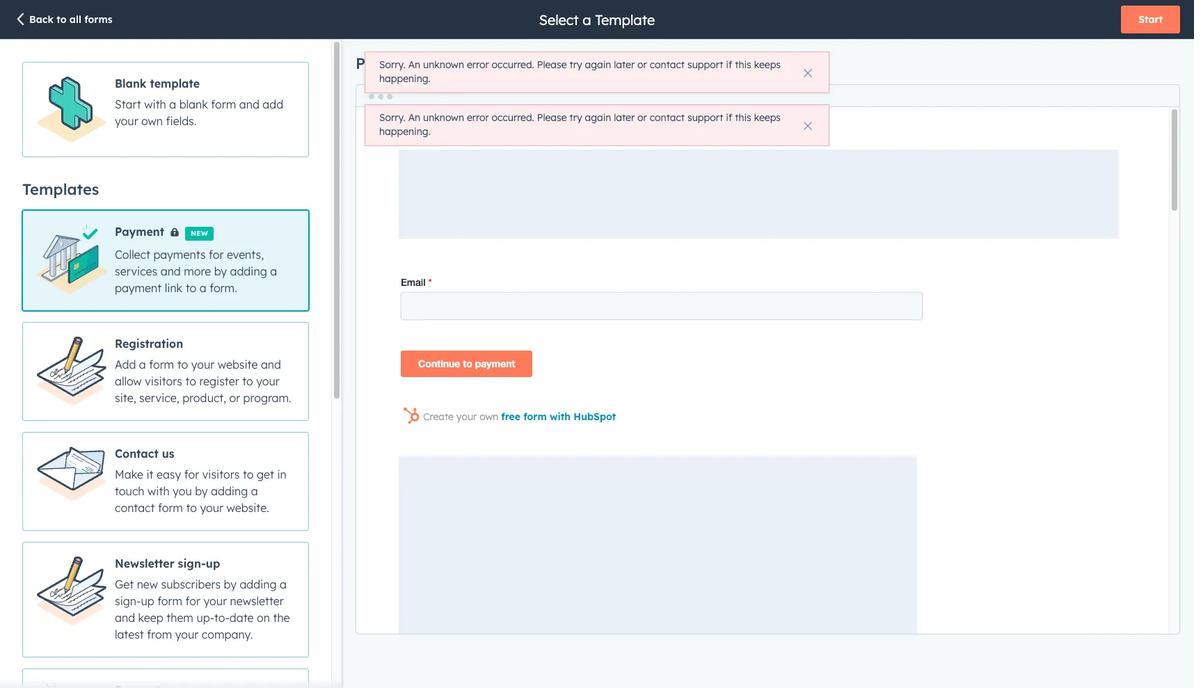 Task type: locate. For each thing, give the bounding box(es) containing it.
try for second sorry. an unknown error occurred. please try again later or contact support if this keeps happening. alert from the bottom of the page
[[570, 59, 582, 71]]

start inside button
[[1139, 13, 1163, 26]]

2 later from the top
[[614, 112, 635, 124]]

2 vertical spatial for
[[186, 594, 200, 608]]

1 vertical spatial sorry.
[[379, 112, 406, 124]]

2 occurred. from the top
[[492, 112, 534, 124]]

0 vertical spatial sorry.
[[379, 59, 406, 71]]

later for second sorry. an unknown error occurred. please try again later or contact support if this keeps happening. alert from the bottom of the page
[[614, 59, 635, 71]]

a
[[583, 11, 591, 28], [169, 97, 176, 111], [270, 264, 277, 278], [200, 281, 206, 295], [139, 357, 146, 371], [251, 484, 258, 498], [280, 577, 287, 591]]

blank
[[179, 97, 208, 111]]

an for first sorry. an unknown error occurred. please try again later or contact support if this keeps happening. alert from the bottom of the page
[[408, 112, 420, 124]]

1 vertical spatial by
[[195, 484, 208, 498]]

1 vertical spatial visitors
[[202, 467, 240, 481]]

start
[[1139, 13, 1163, 26], [115, 97, 141, 111]]

up
[[206, 556, 220, 570], [141, 594, 154, 608]]

2 error from the top
[[467, 112, 489, 124]]

1 vertical spatial with
[[148, 484, 170, 498]]

2 sorry. an unknown error occurred. please try again later or contact support if this keeps happening. from the top
[[379, 112, 781, 138]]

1 vertical spatial try
[[570, 112, 582, 124]]

2 happening. from the top
[[379, 125, 431, 138]]

with
[[144, 97, 166, 111], [148, 484, 170, 498]]

with down it
[[148, 484, 170, 498]]

on
[[257, 611, 270, 625]]

newsletter
[[115, 556, 174, 570]]

up-
[[197, 611, 214, 625]]

in
[[277, 467, 287, 481]]

and left the add
[[239, 97, 259, 111]]

your
[[115, 114, 138, 128], [191, 357, 215, 371], [256, 374, 280, 388], [200, 501, 223, 515], [204, 594, 227, 608], [175, 627, 199, 641]]

close image
[[804, 69, 812, 77], [804, 122, 812, 130]]

1 horizontal spatial visitors
[[202, 467, 240, 481]]

with inside contact us make it easy for visitors to get in touch with you by adding a contact form to your website.
[[148, 484, 170, 498]]

1 vertical spatial keeps
[[754, 112, 781, 124]]

adding inside "collect payments for events, services and more by adding a payment link to a form."
[[230, 264, 267, 278]]

keeps
[[754, 59, 781, 71], [754, 112, 781, 124]]

form right blank
[[211, 97, 236, 111]]

2 an from the top
[[408, 112, 420, 124]]

keeps for first sorry. an unknown error occurred. please try again later or contact support if this keeps happening. alert from the bottom of the page
[[754, 112, 781, 124]]

adding up website.
[[211, 484, 248, 498]]

visitors
[[145, 374, 182, 388], [202, 467, 240, 481]]

start button
[[1121, 6, 1180, 33]]

for down subscribers
[[186, 594, 200, 608]]

get
[[115, 577, 134, 591]]

1 vertical spatial later
[[614, 112, 635, 124]]

contact inside contact us make it easy for visitors to get in touch with you by adding a contact form to your website.
[[115, 501, 155, 515]]

and
[[239, 97, 259, 111], [161, 264, 181, 278], [261, 357, 281, 371], [115, 611, 135, 625]]

visitors inside "registration add a form to your website and allow visitors to register to your site, service, product, or program."
[[145, 374, 182, 388]]

to inside "collect payments for events, services and more by adding a payment link to a form."
[[186, 281, 196, 295]]

to
[[56, 13, 66, 26], [186, 281, 196, 295], [177, 357, 188, 371], [185, 374, 196, 388], [242, 374, 253, 388], [243, 467, 254, 481], [186, 501, 197, 515]]

try
[[570, 59, 582, 71], [570, 112, 582, 124]]

your inside contact us make it easy for visitors to get in touch with you by adding a contact form to your website.
[[200, 501, 223, 515]]

0 vertical spatial keeps
[[754, 59, 781, 71]]

0 vertical spatial error
[[467, 59, 489, 71]]

0 vertical spatial close image
[[804, 69, 812, 77]]

unknown
[[423, 59, 464, 71], [423, 112, 464, 124]]

2 please from the top
[[537, 112, 567, 124]]

form up them
[[157, 594, 182, 608]]

0 horizontal spatial visitors
[[145, 374, 182, 388]]

templates
[[22, 179, 99, 199]]

1 vertical spatial an
[[408, 112, 420, 124]]

1 error from the top
[[467, 59, 489, 71]]

back to all forms
[[29, 13, 112, 26]]

0 vertical spatial visitors
[[145, 374, 182, 388]]

1 vertical spatial support
[[687, 112, 723, 124]]

1 vertical spatial again
[[585, 112, 611, 124]]

to-
[[214, 611, 230, 625]]

0 vertical spatial occurred.
[[492, 59, 534, 71]]

program.
[[243, 391, 291, 405]]

forms
[[84, 13, 112, 26]]

your down them
[[175, 627, 199, 641]]

1 vertical spatial close image
[[804, 122, 812, 130]]

1 support from the top
[[687, 59, 723, 71]]

0 vertical spatial contact
[[650, 59, 685, 71]]

1 try from the top
[[570, 59, 582, 71]]

adding up 'newsletter'
[[240, 577, 277, 591]]

0 vertical spatial please
[[537, 59, 567, 71]]

support for first sorry. an unknown error occurred. please try again later or contact support if this keeps happening. alert from the bottom of the page
[[687, 112, 723, 124]]

by up form.
[[214, 264, 227, 278]]

and inside "collect payments for events, services and more by adding a payment link to a form."
[[161, 264, 181, 278]]

up down new
[[141, 594, 154, 608]]

to up product,
[[185, 374, 196, 388]]

or for second sorry. an unknown error occurred. please try again later or contact support if this keeps happening. alert from the bottom of the page
[[637, 59, 647, 71]]

collect payments for events, services and more by adding a payment link to a form.
[[115, 247, 277, 295]]

2 vertical spatial adding
[[240, 577, 277, 591]]

and right "website"
[[261, 357, 281, 371]]

visitors up service,
[[145, 374, 182, 388]]

0 vertical spatial if
[[726, 59, 732, 71]]

own
[[141, 114, 163, 128]]

adding down events,
[[230, 264, 267, 278]]

sorry. an unknown error occurred. please try again later or contact support if this keeps happening.
[[379, 59, 781, 85], [379, 112, 781, 138]]

for up more
[[209, 247, 224, 261]]

form inside blank template start with a blank form and add your own fields.
[[211, 97, 236, 111]]

None checkbox
[[22, 62, 309, 157], [22, 210, 309, 311], [22, 668, 309, 688], [22, 62, 309, 157], [22, 210, 309, 311], [22, 668, 309, 688]]

you
[[173, 484, 192, 498]]

0 vertical spatial sign-
[[178, 556, 206, 570]]

1 vertical spatial start
[[115, 97, 141, 111]]

or
[[637, 59, 647, 71], [637, 112, 647, 124], [229, 391, 240, 405]]

1 vertical spatial happening.
[[379, 125, 431, 138]]

2 this from the top
[[735, 112, 751, 124]]

sign-
[[178, 556, 206, 570], [115, 594, 141, 608]]

and inside newsletter sign-up get new subscribers by adding a sign-up form for your newsletter and keep them up-to-date on the latest from your company.
[[115, 611, 135, 625]]

sign- up subscribers
[[178, 556, 206, 570]]

0 vertical spatial sorry. an unknown error occurred. please try again later or contact support if this keeps happening.
[[379, 59, 781, 85]]

0 vertical spatial unknown
[[423, 59, 464, 71]]

1 vertical spatial contact
[[650, 112, 685, 124]]

1 vertical spatial this
[[735, 112, 751, 124]]

form down registration
[[149, 357, 174, 371]]

1 vertical spatial sign-
[[115, 594, 141, 608]]

0 vertical spatial sorry. an unknown error occurred. please try again later or contact support if this keeps happening. alert
[[365, 51, 829, 93]]

payment
[[115, 225, 164, 238]]

this
[[735, 59, 751, 71], [735, 112, 751, 124]]

1 vertical spatial adding
[[211, 484, 248, 498]]

occurred.
[[492, 59, 534, 71], [492, 112, 534, 124]]

blank
[[115, 77, 147, 90]]

form
[[211, 97, 236, 111], [149, 357, 174, 371], [158, 501, 183, 515], [157, 594, 182, 608]]

2 sorry. an unknown error occurred. please try again later or contact support if this keeps happening. alert from the top
[[365, 104, 829, 146]]

2 keeps from the top
[[754, 112, 781, 124]]

please
[[537, 59, 567, 71], [537, 112, 567, 124]]

registration
[[115, 337, 183, 350]]

for inside newsletter sign-up get new subscribers by adding a sign-up form for your newsletter and keep them up-to-date on the latest from your company.
[[186, 594, 200, 608]]

1 occurred. from the top
[[492, 59, 534, 71]]

form.
[[210, 281, 237, 295]]

1 vertical spatial if
[[726, 112, 732, 124]]

0 vertical spatial happening.
[[379, 72, 431, 85]]

1 vertical spatial error
[[467, 112, 489, 124]]

0 vertical spatial start
[[1139, 13, 1163, 26]]

0 vertical spatial support
[[687, 59, 723, 71]]

None checkbox
[[22, 322, 309, 421], [22, 432, 309, 531], [22, 542, 309, 657], [22, 322, 309, 421], [22, 432, 309, 531], [22, 542, 309, 657]]

to right link
[[186, 281, 196, 295]]

2 close image from the top
[[804, 122, 812, 130]]

company.
[[202, 627, 253, 641]]

preview
[[356, 54, 415, 73]]

to down you
[[186, 501, 197, 515]]

1 vertical spatial occurred.
[[492, 112, 534, 124]]

0 horizontal spatial sign-
[[115, 594, 141, 608]]

0 vertical spatial for
[[209, 247, 224, 261]]

template
[[150, 77, 200, 90]]

1 please from the top
[[537, 59, 567, 71]]

site,
[[115, 391, 136, 405]]

by right you
[[195, 484, 208, 498]]

adding
[[230, 264, 267, 278], [211, 484, 248, 498], [240, 577, 277, 591]]

collect
[[115, 247, 150, 261]]

0 vertical spatial adding
[[230, 264, 267, 278]]

allow
[[115, 374, 142, 388]]

0 vertical spatial by
[[214, 264, 227, 278]]

0 vertical spatial or
[[637, 59, 647, 71]]

0 vertical spatial an
[[408, 59, 420, 71]]

2 try from the top
[[570, 112, 582, 124]]

adding inside newsletter sign-up get new subscribers by adding a sign-up form for your newsletter and keep them up-to-date on the latest from your company.
[[240, 577, 277, 591]]

by up 'newsletter'
[[224, 577, 237, 591]]

to left all
[[56, 13, 66, 26]]

your left website.
[[200, 501, 223, 515]]

an
[[408, 59, 420, 71], [408, 112, 420, 124]]

happening.
[[379, 72, 431, 85], [379, 125, 431, 138]]

if
[[726, 59, 732, 71], [726, 112, 732, 124]]

1 vertical spatial sorry. an unknown error occurred. please try again later or contact support if this keeps happening. alert
[[365, 104, 829, 146]]

visitors inside contact us make it easy for visitors to get in touch with you by adding a contact form to your website.
[[202, 467, 240, 481]]

sorry.
[[379, 59, 406, 71], [379, 112, 406, 124]]

with up 'own'
[[144, 97, 166, 111]]

1 close image from the top
[[804, 69, 812, 77]]

contact for second sorry. an unknown error occurred. please try again later or contact support if this keeps happening. alert from the bottom of the page
[[650, 59, 685, 71]]

0 horizontal spatial start
[[115, 97, 141, 111]]

1 horizontal spatial start
[[1139, 13, 1163, 26]]

contact us make it easy for visitors to get in touch with you by adding a contact form to your website.
[[115, 447, 287, 515]]

0 vertical spatial later
[[614, 59, 635, 71]]

1 vertical spatial please
[[537, 112, 567, 124]]

error for second sorry. an unknown error occurred. please try again later or contact support if this keeps happening. alert from the bottom of the page
[[467, 59, 489, 71]]

form inside "registration add a form to your website and allow visitors to register to your site, service, product, or program."
[[149, 357, 174, 371]]

add
[[263, 97, 283, 111]]

0 vertical spatial up
[[206, 556, 220, 570]]

form inside newsletter sign-up get new subscribers by adding a sign-up form for your newsletter and keep them up-to-date on the latest from your company.
[[157, 594, 182, 608]]

0 vertical spatial again
[[585, 59, 611, 71]]

your left 'own'
[[115, 114, 138, 128]]

payments
[[153, 247, 206, 261]]

0 vertical spatial this
[[735, 59, 751, 71]]

2 support from the top
[[687, 112, 723, 124]]

1 an from the top
[[408, 59, 420, 71]]

up up subscribers
[[206, 556, 220, 570]]

again
[[585, 59, 611, 71], [585, 112, 611, 124]]

for
[[209, 247, 224, 261], [184, 467, 199, 481], [186, 594, 200, 608]]

to inside page section element
[[56, 13, 66, 26]]

registration add a form to your website and allow visitors to register to your site, service, product, or program.
[[115, 337, 291, 405]]

your up program. on the bottom left of the page
[[256, 374, 280, 388]]

to left the get
[[243, 467, 254, 481]]

later
[[614, 59, 635, 71], [614, 112, 635, 124]]

sorry. an unknown error occurred. please try again later or contact support if this keeps happening. alert
[[365, 51, 829, 93], [365, 104, 829, 146]]

services
[[115, 264, 157, 278]]

1 later from the top
[[614, 59, 635, 71]]

support
[[687, 59, 723, 71], [687, 112, 723, 124]]

keeps for second sorry. an unknown error occurred. please try again later or contact support if this keeps happening. alert from the bottom of the page
[[754, 59, 781, 71]]

1 vertical spatial unknown
[[423, 112, 464, 124]]

1 sorry. an unknown error occurred. please try again later or contact support if this keeps happening. alert from the top
[[365, 51, 829, 93]]

0 vertical spatial with
[[144, 97, 166, 111]]

1 vertical spatial for
[[184, 467, 199, 481]]

register
[[199, 374, 239, 388]]

and up link
[[161, 264, 181, 278]]

by
[[214, 264, 227, 278], [195, 484, 208, 498], [224, 577, 237, 591]]

website
[[218, 357, 258, 371]]

2 vertical spatial or
[[229, 391, 240, 405]]

error
[[467, 59, 489, 71], [467, 112, 489, 124]]

and up latest
[[115, 611, 135, 625]]

sign- down get on the bottom left
[[115, 594, 141, 608]]

contact
[[650, 59, 685, 71], [650, 112, 685, 124], [115, 501, 155, 515]]

1 vertical spatial or
[[637, 112, 647, 124]]

form down you
[[158, 501, 183, 515]]

1 unknown from the top
[[423, 59, 464, 71]]

for up you
[[184, 467, 199, 481]]

1 vertical spatial sorry. an unknown error occurred. please try again later or contact support if this keeps happening.
[[379, 112, 781, 138]]

1 keeps from the top
[[754, 59, 781, 71]]

a inside contact us make it easy for visitors to get in touch with you by adding a contact form to your website.
[[251, 484, 258, 498]]

visitors up website.
[[202, 467, 240, 481]]

with inside blank template start with a blank form and add your own fields.
[[144, 97, 166, 111]]

add
[[115, 357, 136, 371]]

fields.
[[166, 114, 197, 128]]

0 horizontal spatial up
[[141, 594, 154, 608]]

2 vertical spatial contact
[[115, 501, 155, 515]]

1 again from the top
[[585, 59, 611, 71]]

2 vertical spatial by
[[224, 577, 237, 591]]

page section element
[[0, 0, 1194, 39]]

0 vertical spatial try
[[570, 59, 582, 71]]

website.
[[227, 501, 269, 515]]

back to all forms link
[[14, 12, 112, 28]]



Task type: vqa. For each thing, say whether or not it's contained in the screenshot.
name text box
no



Task type: describe. For each thing, give the bounding box(es) containing it.
by inside "collect payments for events, services and more by adding a payment link to a form."
[[214, 264, 227, 278]]

try for first sorry. an unknown error occurred. please try again later or contact support if this keeps happening. alert from the bottom of the page
[[570, 112, 582, 124]]

by inside contact us make it easy for visitors to get in touch with you by adding a contact form to your website.
[[195, 484, 208, 498]]

date
[[230, 611, 254, 625]]

1 happening. from the top
[[379, 72, 431, 85]]

1 vertical spatial up
[[141, 594, 154, 608]]

to down "website"
[[242, 374, 253, 388]]

form inside contact us make it easy for visitors to get in touch with you by adding a contact form to your website.
[[158, 501, 183, 515]]

template
[[595, 11, 655, 28]]

start inside blank template start with a blank form and add your own fields.
[[115, 97, 141, 111]]

latest
[[115, 627, 144, 641]]

more
[[184, 264, 211, 278]]

for inside "collect payments for events, services and more by adding a payment link to a form."
[[209, 247, 224, 261]]

select a template
[[539, 11, 655, 28]]

link
[[165, 281, 182, 295]]

a inside "registration add a form to your website and allow visitors to register to your site, service, product, or program."
[[139, 357, 146, 371]]

new
[[137, 577, 158, 591]]

all
[[69, 13, 81, 26]]

and inside blank template start with a blank form and add your own fields.
[[239, 97, 259, 111]]

error for first sorry. an unknown error occurred. please try again later or contact support if this keeps happening. alert from the bottom of the page
[[467, 112, 489, 124]]

make
[[115, 467, 143, 481]]

1 horizontal spatial up
[[206, 556, 220, 570]]

us
[[162, 447, 174, 460]]

get
[[257, 467, 274, 481]]

touch
[[115, 484, 144, 498]]

close image for first sorry. an unknown error occurred. please try again later or contact support if this keeps happening. alert from the bottom of the page
[[804, 122, 812, 130]]

please for first sorry. an unknown error occurred. please try again later or contact support if this keeps happening. alert from the bottom of the page
[[537, 112, 567, 124]]

support for second sorry. an unknown error occurred. please try again later or contact support if this keeps happening. alert from the bottom of the page
[[687, 59, 723, 71]]

service,
[[139, 391, 179, 405]]

1 this from the top
[[735, 59, 751, 71]]

1 sorry. an unknown error occurred. please try again later or contact support if this keeps happening. from the top
[[379, 59, 781, 85]]

your up 'to-' on the left
[[204, 594, 227, 608]]

product,
[[182, 391, 226, 405]]

keep
[[138, 611, 163, 625]]

later for first sorry. an unknown error occurred. please try again later or contact support if this keeps happening. alert from the bottom of the page
[[614, 112, 635, 124]]

1 sorry. from the top
[[379, 59, 406, 71]]

or inside "registration add a form to your website and allow visitors to register to your site, service, product, or program."
[[229, 391, 240, 405]]

your inside blank template start with a blank form and add your own fields.
[[115, 114, 138, 128]]

payment
[[115, 281, 162, 295]]

back
[[29, 13, 54, 26]]

new
[[191, 229, 208, 238]]

newsletter sign-up get new subscribers by adding a sign-up form for your newsletter and keep them up-to-date on the latest from your company.
[[115, 556, 290, 641]]

them
[[166, 611, 193, 625]]

2 if from the top
[[726, 112, 732, 124]]

or for first sorry. an unknown error occurred. please try again later or contact support if this keeps happening. alert from the bottom of the page
[[637, 112, 647, 124]]

and inside "registration add a form to your website and allow visitors to register to your site, service, product, or program."
[[261, 357, 281, 371]]

2 again from the top
[[585, 112, 611, 124]]

contact
[[115, 447, 158, 460]]

newsletter
[[230, 594, 284, 608]]

close image for second sorry. an unknown error occurred. please try again later or contact support if this keeps happening. alert from the bottom of the page
[[804, 69, 812, 77]]

adding inside contact us make it easy for visitors to get in touch with you by adding a contact form to your website.
[[211, 484, 248, 498]]

from
[[147, 627, 172, 641]]

for inside contact us make it easy for visitors to get in touch with you by adding a contact form to your website.
[[184, 467, 199, 481]]

select
[[539, 11, 579, 28]]

1 if from the top
[[726, 59, 732, 71]]

an for second sorry. an unknown error occurred. please try again later or contact support if this keeps happening. alert from the bottom of the page
[[408, 59, 420, 71]]

the
[[273, 611, 290, 625]]

to down registration
[[177, 357, 188, 371]]

2 sorry. from the top
[[379, 112, 406, 124]]

2 unknown from the top
[[423, 112, 464, 124]]

easy
[[157, 467, 181, 481]]

blank template start with a blank form and add your own fields.
[[115, 77, 283, 128]]

subscribers
[[161, 577, 221, 591]]

1 horizontal spatial sign-
[[178, 556, 206, 570]]

your up the register
[[191, 357, 215, 371]]

it
[[146, 467, 153, 481]]

contact for first sorry. an unknown error occurred. please try again later or contact support if this keeps happening. alert from the bottom of the page
[[650, 112, 685, 124]]

please for second sorry. an unknown error occurred. please try again later or contact support if this keeps happening. alert from the bottom of the page
[[537, 59, 567, 71]]

a inside blank template start with a blank form and add your own fields.
[[169, 97, 176, 111]]

a inside newsletter sign-up get new subscribers by adding a sign-up form for your newsletter and keep them up-to-date on the latest from your company.
[[280, 577, 287, 591]]

by inside newsletter sign-up get new subscribers by adding a sign-up form for your newsletter and keep them up-to-date on the latest from your company.
[[224, 577, 237, 591]]

events,
[[227, 247, 264, 261]]



